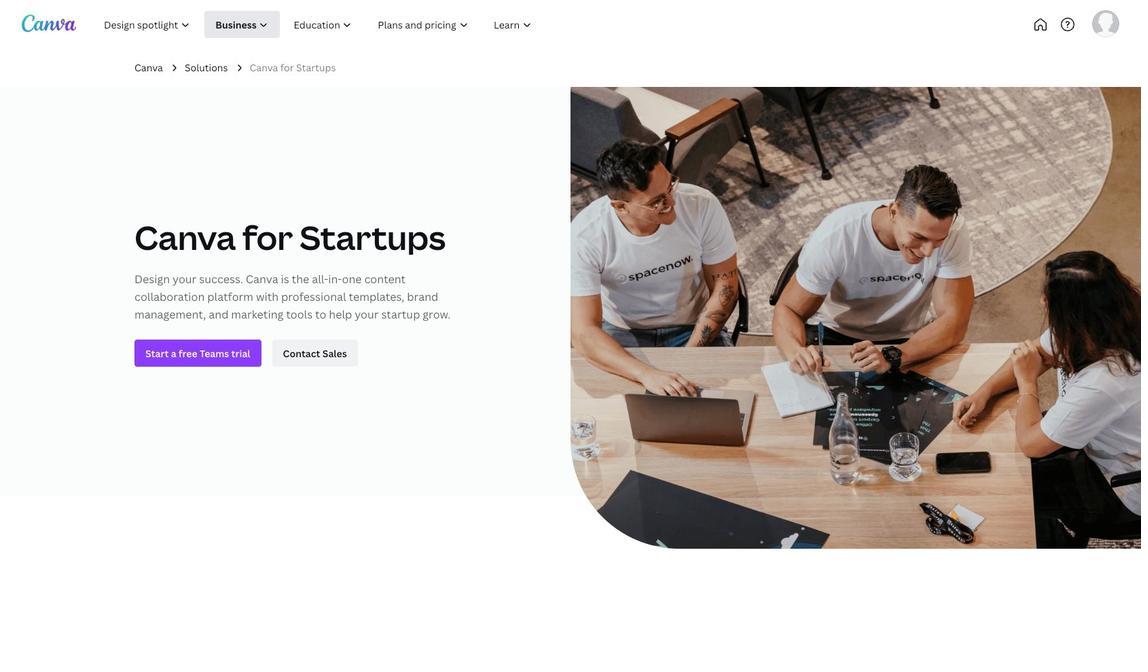 Task type: vqa. For each thing, say whether or not it's contained in the screenshot.
Spacenow Enterprise and Pro T shirts Print 009 1.ad224d04 image
yes



Task type: describe. For each thing, give the bounding box(es) containing it.
top level navigation element
[[92, 11, 590, 38]]

spacenow enterprise and pro t shirts print 009 1.ad224d04 image
[[571, 87, 1142, 549]]



